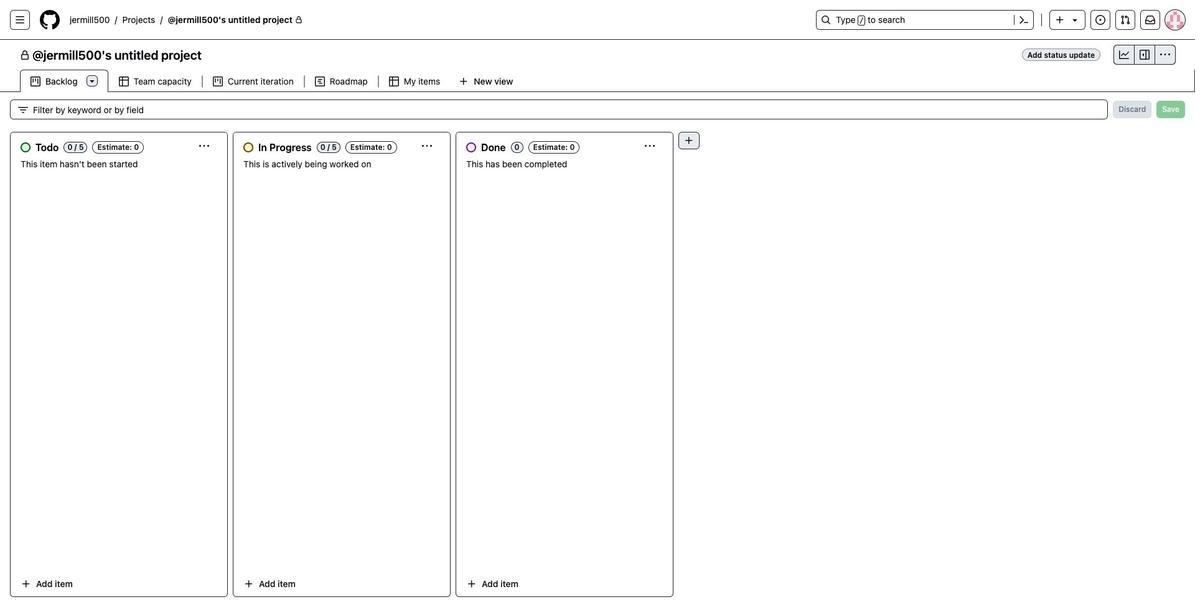 Task type: vqa. For each thing, say whether or not it's contained in the screenshot.
left sc 9kayk9 0 image
yes



Task type: describe. For each thing, give the bounding box(es) containing it.
notifications image
[[1146, 15, 1156, 25]]

view options for backlog image
[[87, 76, 97, 86]]

triangle down image
[[1071, 15, 1080, 25]]

lock image
[[295, 16, 303, 24]]

sc 9kayk9 0 image inside project navigation
[[1161, 50, 1171, 60]]

command palette image
[[1019, 15, 1029, 25]]



Task type: locate. For each thing, give the bounding box(es) containing it.
Filter by keyword or by field field
[[33, 100, 1098, 119]]

tab panel
[[0, 92, 1196, 603]]

view filters region
[[10, 100, 1186, 121]]

list
[[65, 10, 809, 30]]

sc 9kayk9 0 image
[[1120, 50, 1130, 60], [1140, 50, 1150, 60], [20, 50, 30, 60], [31, 77, 40, 87], [315, 77, 325, 87], [389, 77, 399, 87]]

git pull request image
[[1121, 15, 1131, 25]]

project navigation
[[0, 40, 1196, 70]]

tab list
[[20, 70, 541, 93]]

issue opened image
[[1096, 15, 1106, 25]]

sc 9kayk9 0 image inside view filters region
[[18, 105, 28, 115]]

sc 9kayk9 0 image
[[1161, 50, 1171, 60], [119, 77, 129, 87], [213, 77, 223, 87], [18, 105, 28, 115]]

homepage image
[[40, 10, 60, 30]]



